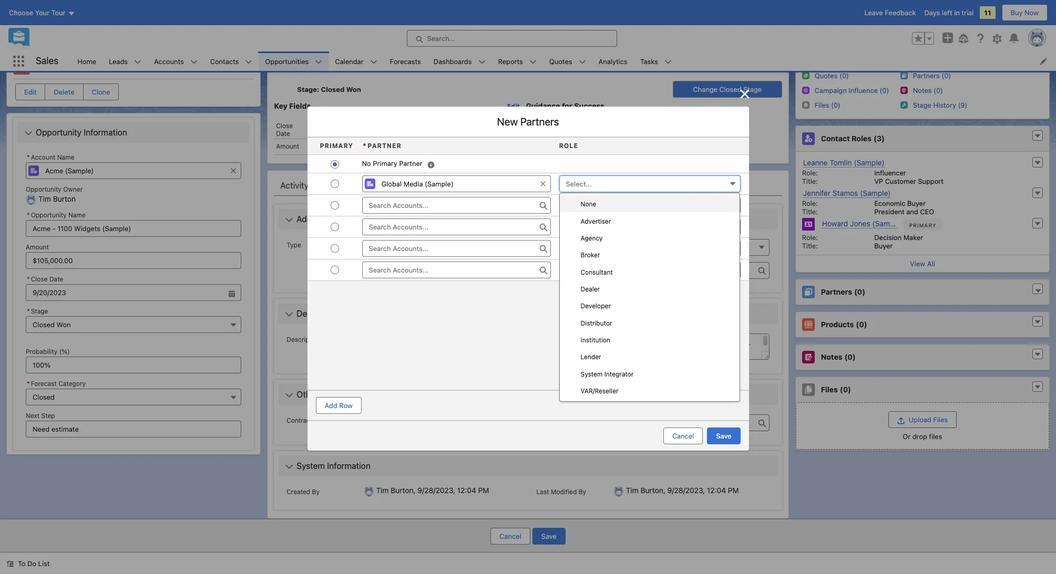 Task type: vqa. For each thing, say whether or not it's contained in the screenshot.
the rightmost CANCEL button
yes



Task type: describe. For each thing, give the bounding box(es) containing it.
dashboards link
[[428, 52, 478, 71]]

1 horizontal spatial buyer
[[908, 199, 926, 208]]

text default image for other
[[285, 392, 294, 400]]

key fields
[[274, 102, 311, 110]]

change closed stage
[[693, 85, 762, 94]]

0 vertical spatial cancel
[[673, 432, 694, 441]]

text default image for products (0)
[[1035, 319, 1042, 326]]

(sample) right leads
[[134, 60, 176, 71]]

name for * account name
[[57, 154, 74, 161]]

acme - 1100 widgets (sample)
[[36, 60, 176, 71]]

economic buyer
[[875, 199, 926, 208]]

0 horizontal spatial partners
[[521, 116, 559, 128]]

* for * close date
[[27, 276, 30, 284]]

category
[[58, 381, 86, 388]]

great work! you've closed a successful deal.
[[526, 121, 675, 129]]

sales
[[36, 55, 59, 66]]

integrator
[[605, 371, 634, 379]]

name for * opportunity name
[[68, 212, 86, 220]]

opportunity image
[[13, 58, 30, 75]]

The deal is at 10% because they are at the sales process stage of defining their requirements.  It is not clear whether our solutions are a good fit or not but they are willing to discuss this in detail. text field
[[446, 334, 770, 360]]

2 search accounts... text field from the top
[[362, 262, 551, 279]]

* account name
[[27, 154, 74, 161]]

contacts
[[210, 57, 239, 65]]

information for other information
[[321, 390, 364, 400]]

1 horizontal spatial edit
[[507, 103, 520, 110]]

, 9/28/2023, 12:04 pm for last modified by
[[664, 486, 739, 495]]

1 horizontal spatial partners
[[821, 288, 853, 297]]

files image
[[802, 101, 810, 109]]

0 horizontal spatial primary
[[320, 142, 353, 150]]

0 horizontal spatial save button
[[533, 529, 566, 545]]

0 horizontal spatial buyer
[[875, 242, 893, 250]]

all
[[928, 260, 936, 268]]

other information
[[297, 390, 364, 400]]

forecast
[[31, 381, 57, 388]]

* forecast category
[[27, 381, 86, 388]]

description information
[[297, 309, 386, 319]]

* opportunity name
[[27, 212, 86, 220]]

12:04 for created by
[[457, 486, 476, 495]]

0 vertical spatial save
[[717, 432, 732, 441]]

vp
[[875, 177, 884, 186]]

information for system information
[[327, 462, 371, 471]]

search...
[[427, 34, 455, 43]]

developer
[[581, 303, 611, 311]]

last
[[537, 488, 549, 496]]

information for additional information
[[337, 214, 380, 224]]

reports list item
[[492, 52, 543, 71]]

inverse image
[[739, 88, 751, 100]]

upload files
[[909, 416, 948, 424]]

last modified by
[[537, 488, 587, 496]]

deal.
[[659, 121, 675, 129]]

0 vertical spatial amount
[[276, 142, 299, 150]]

activity
[[280, 181, 309, 190]]

contact roles element
[[796, 126, 1050, 273]]

to
[[18, 560, 26, 569]]

(sample) for jennifer stamos (sample)
[[861, 189, 891, 198]]

upload
[[909, 416, 932, 424]]

Probability (%) text field
[[26, 357, 242, 374]]

analytics
[[599, 57, 628, 65]]

clone
[[92, 88, 110, 96]]

1 search accounts... text field from the top
[[362, 197, 551, 214]]

stage down * close date on the top of page
[[31, 308, 48, 316]]

tomlin
[[830, 158, 852, 167]]

view
[[910, 260, 926, 268]]

notes
[[821, 353, 843, 362]]

* for * account name
[[27, 154, 30, 161]]

modified
[[551, 488, 577, 496]]

edit button
[[15, 84, 45, 100]]

pm for created by
[[478, 486, 489, 495]]

partners (0)
[[821, 288, 866, 297]]

quotes (0)
[[815, 72, 849, 80]]

description
[[297, 309, 340, 319]]

close date
[[276, 122, 293, 138]]

description information button
[[280, 305, 776, 322]]

delete
[[54, 88, 74, 96]]

stage history (9)
[[913, 101, 968, 109]]

roles
[[852, 134, 872, 143]]

* stage
[[27, 308, 48, 316]]

files element
[[796, 377, 1050, 451]]

quotes image
[[802, 72, 810, 79]]

:
[[317, 85, 319, 94]]

calendar list item
[[329, 52, 384, 71]]

stage : closed won
[[297, 85, 361, 94]]

notes image
[[901, 87, 908, 94]]

customer
[[886, 177, 917, 186]]

opportunity for opportunity information
[[36, 128, 82, 137]]

agency
[[581, 235, 603, 242]]

system information
[[297, 462, 371, 471]]

opportunity for opportunity owner
[[26, 186, 61, 194]]

text default image for additional
[[285, 216, 294, 225]]

howard
[[822, 219, 849, 228]]

history (9)
[[934, 101, 968, 109]]

none
[[581, 201, 597, 208]]

title: for leanne tomlin (sample)
[[802, 177, 818, 186]]

* for * opportunity name
[[27, 212, 30, 220]]

3 title: from the top
[[802, 242, 818, 250]]

president
[[875, 208, 905, 216]]

1 horizontal spatial cancel button
[[664, 428, 703, 445]]

campaign influence (0) link
[[815, 86, 890, 95]]

partners image
[[901, 72, 908, 79]]

notes (0)
[[821, 353, 856, 362]]

acme
[[36, 60, 62, 71]]

opportunity information
[[36, 128, 127, 137]]

quote link
[[375, 175, 398, 196]]

contacts link
[[204, 52, 245, 71]]

reports link
[[492, 52, 530, 71]]

history
[[417, 181, 445, 190]]

2 vertical spatial opportunity
[[31, 212, 67, 220]]

text default image inside system information dropdown button
[[285, 463, 294, 472]]

analytics link
[[593, 52, 634, 71]]

9/28/2023, for last modified by
[[668, 486, 705, 495]]

left
[[942, 8, 953, 17]]

0 vertical spatial partner
[[368, 142, 402, 150]]

stage history image
[[901, 101, 908, 109]]

(0) for partners (0)
[[855, 288, 866, 297]]

1 vertical spatial close
[[31, 276, 48, 284]]

notes (0) link
[[913, 86, 944, 95]]

0 horizontal spatial save
[[542, 533, 557, 541]]

1 closed from the left
[[321, 85, 345, 94]]

, 9/28/2023, 12:04 pm for created by
[[414, 486, 489, 495]]

successful
[[621, 121, 657, 129]]

new partners
[[497, 116, 559, 128]]

home link
[[71, 52, 103, 71]]

other information button
[[280, 386, 776, 403]]

campaign influence image
[[802, 87, 810, 94]]

home
[[77, 57, 96, 65]]

2 search accounts... text field from the top
[[362, 240, 551, 257]]

days left in trial
[[925, 8, 974, 17]]

leanne
[[804, 158, 828, 167]]

contacts list item
[[204, 52, 259, 71]]

campaign
[[815, 86, 847, 95]]

1 horizontal spatial save button
[[708, 428, 741, 445]]

dashboards list item
[[428, 52, 492, 71]]

$105,000.00
[[311, 142, 354, 151]]

Amount text field
[[26, 253, 242, 270]]

view all link
[[796, 255, 1050, 272]]

opportunity information button
[[19, 124, 248, 141]]

fields
[[289, 102, 311, 110]]

or drop files
[[903, 433, 943, 441]]

for
[[562, 102, 573, 110]]

and
[[907, 208, 919, 216]]

in
[[955, 8, 960, 17]]

add row button
[[316, 398, 362, 414]]



Task type: locate. For each thing, give the bounding box(es) containing it.
text default image up account
[[24, 130, 33, 138]]

1 horizontal spatial closed
[[720, 85, 742, 94]]

0 horizontal spatial cancel
[[500, 533, 522, 541]]

, 9/28/2023, 12:04 pm
[[414, 486, 489, 495], [664, 486, 739, 495]]

title: for jennifer stamos (sample)
[[802, 208, 818, 216]]

contact image
[[802, 218, 815, 231]]

created by
[[287, 488, 320, 496]]

title: down contact image
[[802, 242, 818, 250]]

0 horizontal spatial , 9/28/2023, 12:04 pm
[[414, 486, 489, 495]]

list box containing none
[[559, 193, 741, 402]]

broker
[[581, 252, 600, 260]]

tasks
[[640, 57, 658, 65]]

1 vertical spatial partner
[[399, 159, 423, 168]]

edit down the opportunity icon
[[24, 88, 36, 96]]

1 vertical spatial opportunity
[[26, 186, 61, 194]]

2 , 9/28/2023, 12:04 pm from the left
[[664, 486, 739, 495]]

new
[[497, 116, 518, 128]]

forecasts link
[[384, 52, 428, 71]]

0 vertical spatial title:
[[802, 177, 818, 186]]

(sample) down vp
[[861, 189, 891, 198]]

(sample) for howard jones (sample)
[[873, 219, 904, 228]]

leads link
[[103, 52, 134, 71]]

consultant
[[581, 269, 613, 277]]

Search Accounts... text field
[[362, 197, 551, 214], [362, 262, 551, 279]]

(sample) inside leanne tomlin (sample) link
[[854, 158, 885, 167]]

(0) right notes
[[845, 353, 856, 362]]

opportunity up the * account name
[[36, 128, 82, 137]]

cancel button
[[664, 428, 703, 445], [491, 529, 531, 545]]

list box
[[559, 193, 741, 402]]

activity link
[[280, 175, 309, 196]]

1 vertical spatial role:
[[802, 199, 818, 208]]

amount up * close date on the top of page
[[26, 244, 49, 252]]

0 vertical spatial search accounts... text field
[[362, 219, 551, 235]]

text default image inside the other information dropdown button
[[285, 392, 294, 400]]

Global Media (Sample) text field
[[362, 175, 551, 192]]

0 vertical spatial save button
[[708, 428, 741, 445]]

2 by from the left
[[579, 488, 587, 496]]

1 vertical spatial name
[[68, 212, 86, 220]]

role: for leanne tomlin (sample)
[[802, 169, 818, 177]]

change
[[693, 85, 718, 94]]

(0) up "products (0)"
[[855, 288, 866, 297]]

0 horizontal spatial amount
[[26, 244, 49, 252]]

0 vertical spatial system
[[581, 371, 603, 379]]

* partner
[[363, 142, 402, 150]]

(0) down notes (0)
[[840, 386, 852, 395]]

* up no
[[363, 142, 367, 150]]

closed inside "button"
[[720, 85, 742, 94]]

text default image inside description information dropdown button
[[285, 311, 294, 319]]

0 horizontal spatial 9/28/2023,
[[418, 486, 455, 495]]

save button
[[708, 428, 741, 445], [533, 529, 566, 545]]

system for system information
[[297, 462, 325, 471]]

0 vertical spatial search accounts... text field
[[362, 197, 551, 214]]

1 vertical spatial group
[[26, 274, 242, 302]]

partner
[[368, 142, 402, 150], [399, 159, 423, 168]]

widgets
[[95, 60, 132, 71]]

0 horizontal spatial pm
[[478, 486, 489, 495]]

to do list button
[[0, 554, 56, 575]]

(0) right products
[[857, 320, 868, 329]]

stage inside "button"
[[744, 85, 762, 94]]

0 vertical spatial close
[[276, 122, 293, 130]]

other
[[297, 390, 318, 400]]

by right created
[[312, 488, 320, 496]]

0 horizontal spatial by
[[312, 488, 320, 496]]

0 horizontal spatial 12:04
[[457, 486, 476, 495]]

text default image
[[24, 130, 33, 138], [285, 216, 294, 225], [285, 392, 294, 400], [6, 561, 14, 568]]

to do list
[[18, 560, 50, 569]]

1 vertical spatial edit
[[507, 103, 520, 110]]

1 horizontal spatial 12:04
[[707, 486, 726, 495]]

buy
[[1011, 8, 1023, 17]]

opportunity inside dropdown button
[[36, 128, 82, 137]]

(sample) up vp
[[854, 158, 885, 167]]

stamos
[[833, 189, 859, 198]]

no primary partner
[[362, 159, 423, 168]]

trial
[[962, 8, 974, 17]]

accounts list item
[[148, 52, 204, 71]]

0 vertical spatial role:
[[802, 169, 818, 177]]

0 horizontal spatial close
[[31, 276, 48, 284]]

stage down notes (0) link
[[913, 101, 932, 109]]

system inside dropdown button
[[297, 462, 325, 471]]

1 vertical spatial cancel
[[500, 533, 522, 541]]

list
[[71, 52, 1057, 71]]

files
[[930, 433, 943, 441]]

, for created by
[[414, 486, 416, 495]]

Next Step text field
[[26, 422, 242, 438]]

12:04 for last modified by
[[707, 486, 726, 495]]

1 vertical spatial files
[[934, 416, 948, 424]]

group
[[913, 32, 935, 45], [26, 274, 242, 302]]

1 by from the left
[[312, 488, 320, 496]]

amount down close date
[[276, 142, 299, 150]]

1100
[[71, 60, 92, 71]]

partner up 'no primary partner'
[[368, 142, 402, 150]]

decision
[[875, 234, 902, 242]]

1 vertical spatial save
[[542, 533, 557, 541]]

group down days
[[913, 32, 935, 45]]

(sample) for leanne tomlin (sample)
[[854, 158, 885, 167]]

tasks list item
[[634, 52, 678, 71]]

name down owner
[[68, 212, 86, 220]]

select...
[[566, 180, 592, 188]]

system for system integrator
[[581, 371, 603, 379]]

1 vertical spatial cancel button
[[491, 529, 531, 545]]

0 vertical spatial partners
[[521, 116, 559, 128]]

text default image inside additional information dropdown button
[[285, 216, 294, 225]]

edit link
[[507, 102, 520, 110]]

a
[[615, 121, 619, 129]]

(0) for files (0)
[[840, 386, 852, 395]]

information
[[84, 128, 127, 137], [337, 214, 380, 224], [343, 309, 386, 319], [321, 390, 364, 400], [327, 462, 371, 471]]

1 horizontal spatial system
[[581, 371, 603, 379]]

tab list
[[274, 175, 783, 196]]

partner up history link
[[399, 159, 423, 168]]

1 horizontal spatial ,
[[664, 486, 666, 495]]

1 horizontal spatial 9/28/2023,
[[668, 486, 705, 495]]

1 vertical spatial partners
[[821, 288, 853, 297]]

1 horizontal spatial files
[[934, 416, 948, 424]]

(sample) inside howard jones (sample) link
[[873, 219, 904, 228]]

* down the opportunity owner at left top
[[27, 212, 30, 220]]

2 title: from the top
[[802, 208, 818, 216]]

leanne tomlin (sample) link
[[804, 158, 885, 168]]

Role, Select... button
[[559, 175, 741, 192]]

role: down contact image
[[802, 234, 818, 242]]

details tab panel
[[274, 196, 783, 511]]

text default image for opportunity
[[24, 130, 33, 138]]

text default image for files (0)
[[1035, 384, 1042, 391]]

None text field
[[26, 221, 242, 237]]

0 horizontal spatial files
[[821, 386, 838, 395]]

1 vertical spatial date
[[49, 276, 63, 284]]

system
[[581, 371, 603, 379], [297, 462, 325, 471]]

(%)
[[59, 348, 70, 356]]

notes (0)
[[913, 86, 944, 95]]

close up * stage
[[31, 276, 48, 284]]

text default image for contact roles (3)
[[1035, 133, 1042, 140]]

var/reseller
[[581, 388, 619, 396]]

files (0)
[[821, 386, 852, 395]]

edit up the 'new'
[[507, 103, 520, 110]]

1 horizontal spatial date
[[276, 130, 290, 138]]

1 horizontal spatial group
[[913, 32, 935, 45]]

stage up fields
[[297, 85, 317, 94]]

partners up products
[[821, 288, 853, 297]]

calendar
[[335, 57, 364, 65]]

title: up contact image
[[802, 208, 818, 216]]

1 12:04 from the left
[[457, 486, 476, 495]]

support
[[918, 177, 944, 186]]

primary down the * partner
[[373, 159, 397, 168]]

1 9/28/2023, from the left
[[418, 486, 455, 495]]

group containing *
[[26, 274, 242, 302]]

2 vertical spatial role:
[[802, 234, 818, 242]]

information for description information
[[343, 309, 386, 319]]

3 role: from the top
[[802, 234, 818, 242]]

leave feedback
[[865, 8, 916, 17]]

-
[[64, 60, 69, 71]]

(0) for products (0)
[[857, 320, 868, 329]]

0 horizontal spatial system
[[297, 462, 325, 471]]

partners down "guidance"
[[521, 116, 559, 128]]

1 vertical spatial amount
[[26, 244, 49, 252]]

0 vertical spatial name
[[57, 154, 74, 161]]

contact roles (3)
[[821, 134, 885, 143]]

, for last modified by
[[664, 486, 666, 495]]

(sample) inside the jennifer stamos (sample) link
[[861, 189, 891, 198]]

no
[[362, 159, 371, 168]]

close down key
[[276, 122, 293, 130]]

won
[[346, 85, 361, 94]]

1 pm from the left
[[478, 486, 489, 495]]

text default image inside files element
[[1035, 384, 1042, 391]]

2 closed from the left
[[720, 85, 742, 94]]

1 horizontal spatial by
[[579, 488, 587, 496]]

* left account
[[27, 154, 30, 161]]

1 , from the left
[[414, 486, 416, 495]]

(0) inside files element
[[840, 386, 852, 395]]

jennifer stamos (sample)
[[804, 189, 891, 198]]

1 vertical spatial title:
[[802, 208, 818, 216]]

decision maker
[[875, 234, 924, 242]]

howard jones (sample) link
[[822, 219, 904, 229]]

text default image for to
[[6, 561, 14, 568]]

files (0)
[[815, 101, 841, 109]]

1 horizontal spatial amount
[[276, 142, 299, 150]]

leads list item
[[103, 52, 148, 71]]

next step
[[26, 413, 55, 420]]

1 horizontal spatial close
[[276, 122, 293, 130]]

pm
[[478, 486, 489, 495], [728, 486, 739, 495]]

group down amount text field
[[26, 274, 242, 302]]

text default image
[[1035, 133, 1042, 140], [285, 311, 294, 319], [1035, 319, 1042, 326], [1035, 351, 1042, 359], [1035, 384, 1042, 391], [285, 463, 294, 472]]

guidance for success
[[526, 102, 605, 110]]

files down notes
[[821, 386, 838, 395]]

1 vertical spatial primary
[[373, 159, 397, 168]]

role: down jennifer
[[802, 199, 818, 208]]

opportunity down the opportunity owner at left top
[[31, 212, 67, 220]]

quotes
[[550, 57, 573, 65]]

leave
[[865, 8, 883, 17]]

0 horizontal spatial group
[[26, 274, 242, 302]]

0 vertical spatial files
[[821, 386, 838, 395]]

system up created by
[[297, 462, 325, 471]]

distributor
[[581, 320, 613, 328]]

1 search accounts... text field from the top
[[362, 219, 551, 235]]

0 horizontal spatial cancel button
[[491, 529, 531, 545]]

0 vertical spatial buyer
[[908, 199, 926, 208]]

1 horizontal spatial pm
[[728, 486, 739, 495]]

0 horizontal spatial closed
[[321, 85, 345, 94]]

information for opportunity information
[[84, 128, 127, 137]]

1 , 9/28/2023, 12:04 pm from the left
[[414, 486, 489, 495]]

1 vertical spatial system
[[297, 462, 325, 471]]

text default image inside to do list button
[[6, 561, 14, 568]]

text default image left additional
[[285, 216, 294, 225]]

0 vertical spatial date
[[276, 130, 290, 138]]

name right account
[[57, 154, 74, 161]]

system down lender
[[581, 371, 603, 379]]

work!
[[547, 121, 565, 129]]

add row
[[325, 402, 353, 410]]

2 vertical spatial title:
[[802, 242, 818, 250]]

0 horizontal spatial date
[[49, 276, 63, 284]]

1 vertical spatial buyer
[[875, 242, 893, 250]]

edit inside edit button
[[24, 88, 36, 96]]

0 vertical spatial group
[[913, 32, 935, 45]]

system inside 'list box'
[[581, 371, 603, 379]]

role: down leanne
[[802, 169, 818, 177]]

1 role: from the top
[[802, 169, 818, 177]]

1 horizontal spatial save
[[717, 432, 732, 441]]

files up files
[[934, 416, 948, 424]]

dashboards
[[434, 57, 472, 65]]

calendar link
[[329, 52, 370, 71]]

opportunity up * opportunity name
[[26, 186, 61, 194]]

quotes (0) link
[[815, 72, 849, 80]]

by right modified
[[579, 488, 587, 496]]

details
[[328, 181, 356, 190]]

closed right change
[[720, 85, 742, 94]]

opportunities list item
[[259, 52, 329, 71]]

search... button
[[407, 30, 617, 47]]

pm for last modified by
[[728, 486, 739, 495]]

2 , from the left
[[664, 486, 666, 495]]

9/28/2023, for created by
[[418, 486, 455, 495]]

text default image left other
[[285, 392, 294, 400]]

2 role: from the top
[[802, 199, 818, 208]]

stage right change
[[744, 85, 762, 94]]

text default image for notes (0)
[[1035, 351, 1042, 359]]

1 horizontal spatial cancel
[[673, 432, 694, 441]]

tab list containing activity
[[274, 175, 783, 196]]

0 vertical spatial primary
[[320, 142, 353, 150]]

1 vertical spatial search accounts... text field
[[362, 240, 551, 257]]

do
[[27, 560, 36, 569]]

0 vertical spatial edit
[[24, 88, 36, 96]]

information inside dropdown button
[[84, 128, 127, 137]]

date inside close date
[[276, 130, 290, 138]]

text default image inside opportunity information dropdown button
[[24, 130, 33, 138]]

partners (0) link
[[913, 72, 952, 80]]

* for * stage
[[27, 308, 30, 316]]

delete button
[[45, 84, 83, 100]]

* for * partner
[[363, 142, 367, 150]]

lender
[[581, 354, 602, 362]]

1 horizontal spatial , 9/28/2023, 12:04 pm
[[664, 486, 739, 495]]

2 12:04 from the left
[[707, 486, 726, 495]]

title: up jennifer
[[802, 177, 818, 186]]

1 horizontal spatial primary
[[373, 159, 397, 168]]

buy now button
[[1002, 4, 1048, 21]]

* up * stage
[[27, 276, 30, 284]]

role
[[559, 142, 579, 150]]

primary up details
[[320, 142, 353, 150]]

0 vertical spatial cancel button
[[664, 428, 703, 445]]

1 vertical spatial search accounts... text field
[[362, 262, 551, 279]]

2 pm from the left
[[728, 486, 739, 495]]

* down * close date on the top of page
[[27, 308, 30, 316]]

2 9/28/2023, from the left
[[668, 486, 705, 495]]

1 vertical spatial save button
[[533, 529, 566, 545]]

change closed stage button
[[673, 81, 783, 98]]

0 horizontal spatial edit
[[24, 88, 36, 96]]

1 title: from the top
[[802, 177, 818, 186]]

* for * forecast category
[[27, 381, 30, 388]]

(3)
[[874, 134, 885, 143]]

None text field
[[26, 285, 242, 302]]

list containing home
[[71, 52, 1057, 71]]

role: for jennifer stamos (sample)
[[802, 199, 818, 208]]

(0) for notes (0)
[[845, 353, 856, 362]]

quotes list item
[[543, 52, 593, 71]]

howard jones (sample)
[[822, 219, 904, 228]]

12:04
[[457, 486, 476, 495], [707, 486, 726, 495]]

tasks link
[[634, 52, 665, 71]]

(sample) down president
[[873, 219, 904, 228]]

closed right : at the left top of page
[[321, 85, 345, 94]]

Search Accounts... text field
[[362, 219, 551, 235], [362, 240, 551, 257]]

0 vertical spatial opportunity
[[36, 128, 82, 137]]

path options list box
[[297, 56, 783, 73]]

0 horizontal spatial ,
[[414, 486, 416, 495]]

* left forecast
[[27, 381, 30, 388]]

(0)
[[855, 288, 866, 297], [857, 320, 868, 329], [845, 353, 856, 362], [840, 386, 852, 395]]

text default image left 'to'
[[6, 561, 14, 568]]

primary
[[910, 222, 937, 229]]



